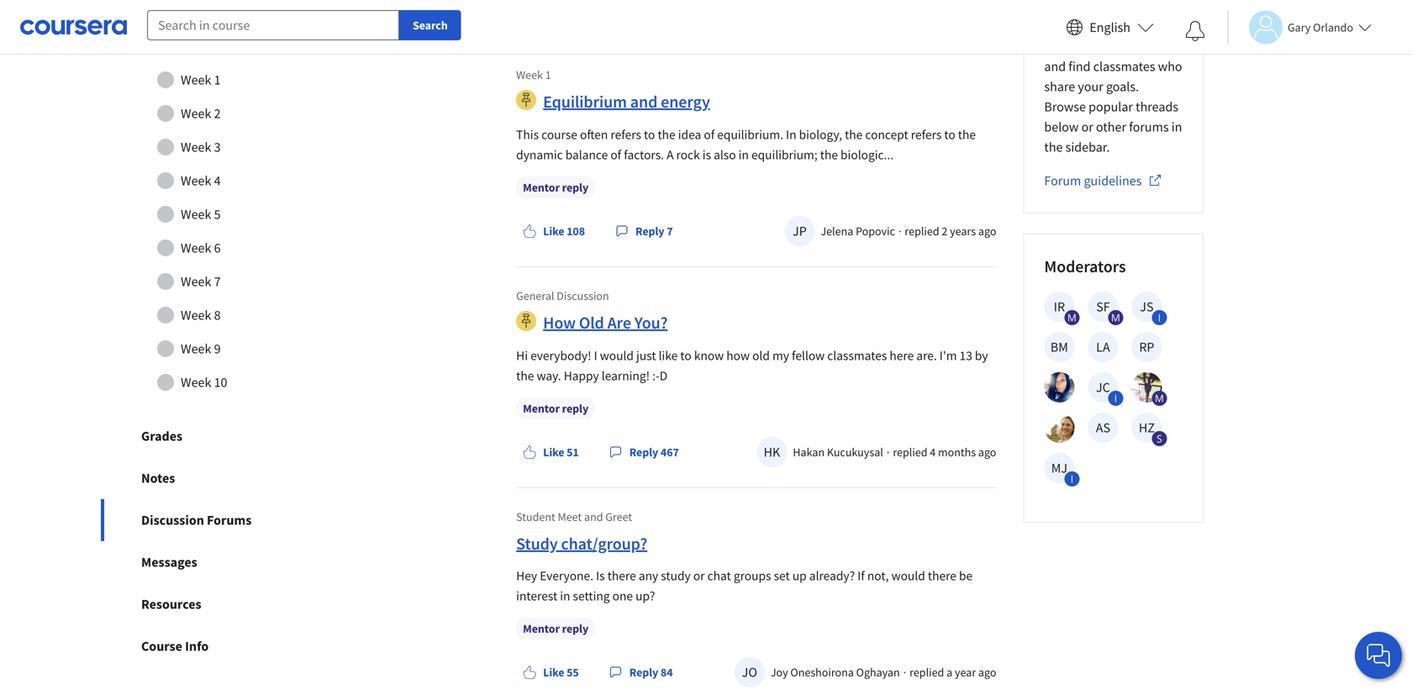 Task type: describe. For each thing, give the bounding box(es) containing it.
post: moving threads element
[[516, 0, 997, 46]]

mentor reply element for how old are you?
[[516, 398, 595, 420]]

equilibrium
[[543, 91, 627, 112]]

help center image
[[1369, 646, 1389, 666]]

m for sf
[[1112, 311, 1121, 325]]

8
[[214, 307, 221, 324]]

week for week 3 link
[[181, 139, 211, 156]]

reply 7 link
[[609, 216, 680, 246]]

thumbs up image inside like 55 'button'
[[523, 666, 537, 680]]

ask
[[1153, 18, 1173, 35]]

setting
[[573, 588, 610, 604]]

1 inside 'link'
[[214, 72, 221, 88]]

1 horizontal spatial of
[[704, 127, 715, 143]]

:-
[[653, 368, 660, 384]]

rp
[[1140, 339, 1155, 356]]

study chat/group?
[[516, 534, 648, 555]]

forums!
[[1107, 18, 1150, 35]]

i for js
[[1159, 311, 1161, 325]]

reply 467
[[630, 445, 679, 460]]

chat with us image
[[1366, 642, 1393, 669]]

week for the week 7 link
[[181, 273, 211, 290]]

week 1 inside 'link'
[[181, 72, 221, 88]]

3 mentor from the top
[[523, 622, 560, 637]]

week 9
[[181, 341, 221, 357]]

jelena popovic
[[821, 224, 896, 239]]

discussion forums
[[141, 512, 252, 529]]

genevieve lipp image
[[1045, 413, 1075, 443]]

reply 84 link
[[603, 658, 680, 688]]

m for ir
[[1068, 311, 1077, 325]]

study
[[661, 568, 691, 584]]

gary orlando button
[[1228, 11, 1372, 44]]

energy
[[661, 91, 710, 112]]

467
[[661, 445, 679, 460]]

9
[[214, 341, 221, 357]]

resources link
[[101, 584, 343, 626]]

this course often refers to the idea of equilibrium. in biology, the concept refers to the dynamic balance of factors. a rock is also in equilibrium; the biologic...
[[516, 127, 976, 163]]

and inside welcome to the discussion forums!             ask questions, debate ideas, and find classmates who share your goals. browse popular threads below or other forums in the sidebar.
[[1045, 58, 1066, 75]]

1 horizontal spatial and
[[630, 91, 658, 112]]

jc i
[[1097, 379, 1118, 405]]

js
[[1141, 299, 1154, 315]]

like 108
[[543, 224, 585, 239]]

a
[[667, 147, 674, 163]]

mentor for how old are you?
[[523, 401, 560, 416]]

2 there from the left
[[928, 568, 957, 584]]

groups
[[734, 568, 772, 584]]

popular
[[1089, 98, 1134, 115]]

i for jc
[[1115, 392, 1118, 405]]

the down biology,
[[821, 147, 838, 163]]

already?
[[810, 568, 855, 584]]

forums
[[1130, 119, 1169, 135]]

notes
[[141, 470, 175, 487]]

pinned forum post image
[[516, 90, 537, 110]]

in inside welcome to the discussion forums!             ask questions, debate ideas, and find classmates who share your goals. browse popular threads below or other forums in the sidebar.
[[1172, 119, 1183, 135]]

3 mentor reply element from the top
[[516, 618, 595, 640]]

general
[[516, 289, 555, 304]]

7 for reply 7
[[667, 224, 673, 239]]

student
[[516, 510, 556, 525]]

pinned forum post image
[[516, 311, 537, 331]]

interest
[[516, 588, 558, 604]]

2 horizontal spatial m
[[1155, 392, 1165, 405]]

or inside hey everyone.  is there any study or chat groups set up already? if not, would there be interest in setting one up?
[[694, 568, 705, 584]]

2 vertical spatial reply
[[630, 665, 659, 680]]

replied for equilibrium and energy
[[905, 224, 940, 239]]

discussion forums link
[[101, 500, 343, 542]]

by
[[975, 348, 989, 364]]

gary
[[1288, 20, 1311, 35]]

2 inside "link"
[[214, 105, 221, 122]]

forum guidelines link
[[1045, 172, 1162, 191]]

find
[[1069, 58, 1091, 75]]

to up factors.
[[644, 127, 655, 143]]

bm
[[1051, 339, 1069, 356]]

debate
[[1106, 38, 1145, 55]]

6
[[214, 240, 221, 257]]

1 horizontal spatial week 1
[[516, 67, 551, 82]]

rp link
[[1132, 332, 1162, 363]]

learning!
[[602, 368, 650, 384]]

mentor reply element for equilibrium and energy
[[516, 177, 595, 199]]

sidebar.
[[1066, 139, 1110, 156]]

week 6
[[181, 240, 221, 257]]

the down the below
[[1045, 139, 1063, 156]]

mj
[[1052, 460, 1068, 477]]

la
[[1097, 339, 1111, 356]]

like inside like 55 'button'
[[543, 665, 565, 680]]

in inside 'this course often refers to the idea of equilibrium. in biology, the concept refers to the dynamic balance of factors. a rock is also in equilibrium; the biologic...'
[[739, 147, 749, 163]]

in inside hey everyone.  is there any study or chat groups set up already? if not, would there be interest in setting one up?
[[560, 588, 571, 604]]

0 horizontal spatial of
[[611, 147, 622, 163]]

kucukuysal
[[827, 445, 884, 460]]

like 51
[[543, 445, 579, 460]]

2 refers from the left
[[911, 127, 942, 143]]

course info
[[141, 638, 209, 655]]

to inside welcome to the discussion forums!             ask questions, debate ideas, and find classmates who share your goals. browse popular threads below or other forums in the sidebar.
[[1099, 0, 1111, 14]]

i for mj
[[1071, 472, 1074, 486]]

the up biologic...
[[845, 127, 863, 143]]

2 horizontal spatial ·
[[904, 665, 907, 680]]

week for week 1 'link'
[[181, 72, 211, 88]]

mentor reply for how
[[523, 401, 589, 416]]

1 refers from the left
[[611, 127, 642, 143]]

51
[[567, 445, 579, 460]]

equilibrium;
[[752, 147, 818, 163]]

know
[[694, 348, 724, 364]]

week 7 link
[[117, 265, 327, 299]]

replied for how old are you?
[[893, 445, 928, 460]]

week for week 4 "link"
[[181, 172, 211, 189]]

sf m
[[1097, 299, 1121, 325]]

like 51 button
[[516, 437, 586, 468]]

popovic
[[856, 224, 896, 239]]

mentor for equilibrium and energy
[[523, 180, 560, 195]]

general discussion
[[516, 289, 609, 304]]

like for equilibrium and energy
[[543, 224, 565, 239]]

moderators
[[1045, 256, 1126, 277]]

2 vertical spatial replied
[[910, 665, 945, 680]]

reply 84
[[630, 665, 673, 680]]

classmates inside welcome to the discussion forums!             ask questions, debate ideas, and find classmates who share your goals. browse popular threads below or other forums in the sidebar.
[[1094, 58, 1156, 75]]

be
[[959, 568, 973, 584]]

3
[[214, 139, 221, 156]]

search
[[413, 18, 448, 33]]

3 reply from the top
[[562, 622, 589, 637]]

reply for are
[[630, 445, 659, 460]]

old
[[579, 312, 604, 333]]

thumbs up image for equilibrium and energy
[[523, 225, 537, 238]]

a
[[947, 665, 953, 680]]

your
[[1078, 78, 1104, 95]]

0 vertical spatial discussion
[[557, 289, 609, 304]]

messages
[[141, 554, 197, 571]]

often
[[580, 127, 608, 143]]

· replied a year ago
[[904, 665, 997, 680]]

i inside hi everybody! i would just like to know how old my fellow classmates here are. i'm 13 by the way.  happy learning! :-d
[[594, 348, 598, 364]]

like 55
[[543, 665, 579, 680]]

4 inside week 4 "link"
[[214, 172, 221, 189]]

Search in course text field
[[147, 10, 399, 40]]

happy
[[564, 368, 599, 384]]

hakan
[[793, 445, 825, 460]]

· for equilibrium and energy
[[899, 224, 902, 239]]

joy
[[771, 665, 788, 680]]

dynamic
[[516, 147, 563, 163]]

ago for how old are you?
[[979, 445, 997, 460]]



Task type: locate. For each thing, give the bounding box(es) containing it.
0 vertical spatial 4
[[214, 172, 221, 189]]

rock
[[677, 147, 700, 163]]

0 vertical spatial would
[[600, 348, 634, 364]]

week for week 10 link
[[181, 374, 211, 391]]

1 vertical spatial 4
[[930, 445, 936, 460]]

· replied 2 years ago
[[899, 224, 997, 239]]

mentor reply down way.
[[523, 401, 589, 416]]

i inside js i
[[1159, 311, 1161, 325]]

of left factors.
[[611, 147, 622, 163]]

how old are you? link
[[543, 312, 668, 333]]

0 horizontal spatial refers
[[611, 127, 642, 143]]

week for week 6 link
[[181, 240, 211, 257]]

reply
[[562, 180, 589, 195], [562, 401, 589, 416], [562, 622, 589, 637]]

of right the idea at the left of page
[[704, 127, 715, 143]]

sf
[[1097, 299, 1111, 315]]

0 vertical spatial reply
[[562, 180, 589, 195]]

2 mentor reply from the top
[[523, 401, 589, 416]]

classmates left the here
[[828, 348, 887, 364]]

the down hi
[[516, 368, 534, 384]]

pramit bandyopadhyay image
[[1132, 373, 1162, 403]]

0 horizontal spatial 7
[[214, 273, 221, 290]]

info
[[185, 638, 209, 655]]

year
[[955, 665, 976, 680]]

2 vertical spatial mentor
[[523, 622, 560, 637]]

like 108 button
[[516, 216, 592, 246]]

would up learning!
[[600, 348, 634, 364]]

· for how old are you?
[[887, 445, 890, 460]]

2 vertical spatial ·
[[904, 665, 907, 680]]

how old are you?
[[543, 312, 668, 333]]

as
[[1096, 420, 1111, 437]]

week 8
[[181, 307, 221, 324]]

like inside like 108 button
[[543, 224, 565, 239]]

0 horizontal spatial 2
[[214, 105, 221, 122]]

discussion up messages
[[141, 512, 204, 529]]

everybody!
[[531, 348, 592, 364]]

there up the one
[[608, 568, 636, 584]]

7 up '8'
[[214, 273, 221, 290]]

the inside hi everybody! i would just like to know how old my fellow classmates here are. i'm 13 by the way.  happy learning! :-d
[[516, 368, 534, 384]]

mentor reply element down interest on the left of the page
[[516, 618, 595, 640]]

course info link
[[101, 626, 343, 668]]

any
[[639, 568, 659, 584]]

replied
[[905, 224, 940, 239], [893, 445, 928, 460], [910, 665, 945, 680]]

forum
[[1045, 172, 1082, 189]]

you?
[[635, 312, 668, 333]]

3 like from the top
[[543, 665, 565, 680]]

0 horizontal spatial ·
[[887, 445, 890, 460]]

0 horizontal spatial or
[[694, 568, 705, 584]]

refers right concept
[[911, 127, 942, 143]]

1 vertical spatial in
[[739, 147, 749, 163]]

0 vertical spatial ·
[[899, 224, 902, 239]]

1 vertical spatial mentor
[[523, 401, 560, 416]]

as link
[[1088, 413, 1119, 443]]

like left '108'
[[543, 224, 565, 239]]

jp
[[793, 223, 807, 240]]

2 reply from the top
[[562, 401, 589, 416]]

reply left 84
[[630, 665, 659, 680]]

mentor reply element down way.
[[516, 398, 595, 420]]

and up share
[[1045, 58, 1066, 75]]

study
[[516, 534, 558, 555]]

is
[[596, 568, 605, 584]]

1 horizontal spatial discussion
[[557, 289, 609, 304]]

m link
[[1132, 373, 1168, 406]]

i right 'js'
[[1159, 311, 1161, 325]]

everyone.
[[540, 568, 594, 584]]

mentor reply element down dynamic
[[516, 177, 595, 199]]

i'm
[[940, 348, 957, 364]]

week 1 up week 2 on the top
[[181, 72, 221, 88]]

reply for energy
[[636, 224, 665, 239]]

1 ago from the top
[[979, 224, 997, 239]]

i inside jc i
[[1115, 392, 1118, 405]]

replied left months
[[893, 445, 928, 460]]

0 horizontal spatial and
[[584, 510, 603, 525]]

2 vertical spatial reply
[[562, 622, 589, 637]]

i inside 'mj i'
[[1071, 472, 1074, 486]]

months
[[938, 445, 976, 460]]

reply for how
[[562, 401, 589, 416]]

and right meet
[[584, 510, 603, 525]]

search button
[[399, 10, 461, 40]]

or up sidebar.
[[1082, 119, 1094, 135]]

how
[[727, 348, 750, 364]]

week left '8'
[[181, 307, 211, 324]]

week left 6
[[181, 240, 211, 257]]

in
[[1172, 119, 1183, 135], [739, 147, 749, 163], [560, 588, 571, 604]]

refers up factors.
[[611, 127, 642, 143]]

like left the 55
[[543, 665, 565, 680]]

ago right year
[[979, 665, 997, 680]]

1 vertical spatial ·
[[887, 445, 890, 460]]

bm link
[[1045, 332, 1075, 363]]

i up "happy"
[[594, 348, 598, 364]]

ideas,
[[1147, 38, 1181, 55]]

mentor down dynamic
[[523, 180, 560, 195]]

1 vertical spatial mentor reply element
[[516, 398, 595, 420]]

1 vertical spatial mentor reply
[[523, 401, 589, 416]]

d
[[660, 368, 668, 384]]

mentor reply down interest on the left of the page
[[523, 622, 589, 637]]

ago right months
[[979, 445, 997, 460]]

thumbs up image left like 108
[[523, 225, 537, 238]]

classmates down debate
[[1094, 58, 1156, 75]]

7 for week 7
[[214, 273, 221, 290]]

0 vertical spatial mentor reply
[[523, 180, 589, 195]]

kathryn michelle moore image
[[1045, 373, 1075, 403]]

2 ago from the top
[[979, 445, 997, 460]]

reply left "467"
[[630, 445, 659, 460]]

and left the energy
[[630, 91, 658, 112]]

questions,
[[1045, 38, 1103, 55]]

set
[[774, 568, 790, 584]]

2 like from the top
[[543, 445, 565, 460]]

coursera image
[[20, 14, 127, 41]]

0 vertical spatial 2
[[214, 105, 221, 122]]

would right not,
[[892, 568, 926, 584]]

week 5 link
[[117, 198, 327, 231]]

jc
[[1097, 379, 1111, 396]]

4 left months
[[930, 445, 936, 460]]

1 horizontal spatial 2
[[942, 224, 948, 239]]

the right concept
[[958, 127, 976, 143]]

2 mentor reply element from the top
[[516, 398, 595, 420]]

replied left years
[[905, 224, 940, 239]]

2 thumbs up image from the top
[[523, 446, 537, 459]]

reply for equilibrium
[[562, 180, 589, 195]]

1 vertical spatial would
[[892, 568, 926, 584]]

mentor reply for equilibrium
[[523, 180, 589, 195]]

10
[[214, 374, 227, 391]]

equilibrium and energy link
[[543, 91, 710, 112]]

1 vertical spatial discussion
[[141, 512, 204, 529]]

2 vertical spatial mentor reply
[[523, 622, 589, 637]]

below
[[1045, 119, 1079, 135]]

1 horizontal spatial 4
[[930, 445, 936, 460]]

equilibrium and energy
[[543, 91, 710, 112]]

my
[[773, 348, 790, 364]]

1 vertical spatial and
[[630, 91, 658, 112]]

the up the a
[[658, 127, 676, 143]]

hi
[[516, 348, 528, 364]]

share
[[1045, 78, 1076, 95]]

m right ir
[[1068, 311, 1077, 325]]

mentor down interest on the left of the page
[[523, 622, 560, 637]]

show notifications image
[[1186, 21, 1206, 41]]

1 mentor reply from the top
[[523, 180, 589, 195]]

hey
[[516, 568, 537, 584]]

1 thumbs up image from the top
[[523, 225, 537, 238]]

1 horizontal spatial in
[[739, 147, 749, 163]]

week for week 5 link
[[181, 206, 211, 223]]

one
[[613, 588, 633, 604]]

55
[[567, 665, 579, 680]]

1 vertical spatial 7
[[214, 273, 221, 290]]

week 3
[[181, 139, 221, 156]]

1 mentor reply element from the top
[[516, 177, 595, 199]]

week 10 link
[[117, 366, 327, 400]]

there left be
[[928, 568, 957, 584]]

1 horizontal spatial there
[[928, 568, 957, 584]]

mentor reply down dynamic
[[523, 180, 589, 195]]

week for week 9 link at the left of page
[[181, 341, 211, 357]]

week up week 2 on the top
[[181, 72, 211, 88]]

idea
[[678, 127, 702, 143]]

0 vertical spatial in
[[1172, 119, 1183, 135]]

discussion
[[557, 289, 609, 304], [141, 512, 204, 529]]

greet
[[606, 510, 632, 525]]

week left 9
[[181, 341, 211, 357]]

1 vertical spatial replied
[[893, 445, 928, 460]]

1 horizontal spatial 7
[[667, 224, 673, 239]]

js i
[[1141, 299, 1161, 325]]

week for week 8 link
[[181, 307, 211, 324]]

week down the week 6
[[181, 273, 211, 290]]

1 reply from the top
[[562, 180, 589, 195]]

thumbs up image left like 55
[[523, 666, 537, 680]]

the up forums!
[[1113, 0, 1132, 14]]

1 vertical spatial like
[[543, 445, 565, 460]]

to up english
[[1099, 0, 1111, 14]]

0 vertical spatial 7
[[667, 224, 673, 239]]

2 left years
[[942, 224, 948, 239]]

1 vertical spatial 2
[[942, 224, 948, 239]]

1 vertical spatial reply
[[562, 401, 589, 416]]

0 vertical spatial and
[[1045, 58, 1066, 75]]

1 vertical spatial ago
[[979, 445, 997, 460]]

thumbs up image inside like 51 "button"
[[523, 446, 537, 459]]

week up week 5
[[181, 172, 211, 189]]

· right oghayan
[[904, 665, 907, 680]]

week up pinned forum post image
[[516, 67, 543, 82]]

0 horizontal spatial m
[[1068, 311, 1077, 325]]

chat
[[708, 568, 731, 584]]

student meet and greet
[[516, 510, 632, 525]]

1 vertical spatial reply
[[630, 445, 659, 460]]

biology,
[[799, 127, 843, 143]]

guidelines
[[1084, 172, 1142, 189]]

up?
[[636, 588, 655, 604]]

2 vertical spatial mentor reply element
[[516, 618, 595, 640]]

0 vertical spatial or
[[1082, 119, 1094, 135]]

13
[[960, 348, 973, 364]]

in right also
[[739, 147, 749, 163]]

1 up equilibrium
[[546, 67, 551, 82]]

reply down 'setting'
[[562, 622, 589, 637]]

thumbs up image inside like 108 button
[[523, 225, 537, 238]]

week 1 up pinned forum post image
[[516, 67, 551, 82]]

0 vertical spatial mentor reply element
[[516, 177, 595, 199]]

jelena
[[821, 224, 854, 239]]

1 horizontal spatial m
[[1112, 311, 1121, 325]]

1 there from the left
[[608, 568, 636, 584]]

i right jc
[[1115, 392, 1118, 405]]

way.
[[537, 368, 561, 384]]

hakan kucukuysal
[[793, 445, 884, 460]]

in down everyone.
[[560, 588, 571, 604]]

to right like at the bottom of the page
[[681, 348, 692, 364]]

reply right '108'
[[636, 224, 665, 239]]

7
[[667, 224, 673, 239], [214, 273, 221, 290]]

2 horizontal spatial in
[[1172, 119, 1183, 135]]

1 horizontal spatial classmates
[[1094, 58, 1156, 75]]

like for how old are you?
[[543, 445, 565, 460]]

classmates inside hi everybody! i would just like to know how old my fellow classmates here are. i'm 13 by the way.  happy learning! :-d
[[828, 348, 887, 364]]

· right popovic
[[899, 224, 902, 239]]

1 mentor from the top
[[523, 180, 560, 195]]

1 vertical spatial of
[[611, 147, 622, 163]]

1 vertical spatial classmates
[[828, 348, 887, 364]]

to
[[1099, 0, 1111, 14], [644, 127, 655, 143], [945, 127, 956, 143], [681, 348, 692, 364]]

0 horizontal spatial classmates
[[828, 348, 887, 364]]

forum guidelines
[[1045, 172, 1142, 189]]

3 ago from the top
[[979, 665, 997, 680]]

week 7
[[181, 273, 221, 290]]

or left chat
[[694, 568, 705, 584]]

0 vertical spatial ago
[[979, 224, 997, 239]]

reply down balance on the left of the page
[[562, 180, 589, 195]]

0 horizontal spatial discussion
[[141, 512, 204, 529]]

1 horizontal spatial ·
[[899, 224, 902, 239]]

week 5
[[181, 206, 221, 223]]

thumbs up image
[[523, 225, 537, 238], [523, 446, 537, 459], [523, 666, 537, 680]]

week for week 2 "link"
[[181, 105, 211, 122]]

reply down "happy"
[[562, 401, 589, 416]]

1 horizontal spatial refers
[[911, 127, 942, 143]]

0 horizontal spatial would
[[600, 348, 634, 364]]

in right forums
[[1172, 119, 1183, 135]]

mentor reply
[[523, 180, 589, 195], [523, 401, 589, 416], [523, 622, 589, 637]]

2 vertical spatial in
[[560, 588, 571, 604]]

0 vertical spatial of
[[704, 127, 715, 143]]

not,
[[868, 568, 889, 584]]

ago for equilibrium and energy
[[979, 224, 997, 239]]

0 vertical spatial thumbs up image
[[523, 225, 537, 238]]

ago right years
[[979, 224, 997, 239]]

0 horizontal spatial 4
[[214, 172, 221, 189]]

2 vertical spatial like
[[543, 665, 565, 680]]

mentor reply element
[[516, 177, 595, 199], [516, 398, 595, 420], [516, 618, 595, 640]]

like left 51
[[543, 445, 565, 460]]

m inside ir m
[[1068, 311, 1077, 325]]

0 vertical spatial classmates
[[1094, 58, 1156, 75]]

1 vertical spatial thumbs up image
[[523, 446, 537, 459]]

thumbs up image left the like 51
[[523, 446, 537, 459]]

discussion up 'old' on the top left of page
[[557, 289, 609, 304]]

week 4
[[181, 172, 221, 189]]

or inside welcome to the discussion forums!             ask questions, debate ideas, and find classmates who share your goals. browse popular threads below or other forums in the sidebar.
[[1082, 119, 1094, 135]]

factors.
[[624, 147, 664, 163]]

· right kucukuysal
[[887, 445, 890, 460]]

7 down the a
[[667, 224, 673, 239]]

grades link
[[101, 415, 343, 458]]

week left 3
[[181, 139, 211, 156]]

discussion inside discussion forums link
[[141, 512, 204, 529]]

m right sf
[[1112, 311, 1121, 325]]

thumbs up image for how old are you?
[[523, 446, 537, 459]]

0 vertical spatial replied
[[905, 224, 940, 239]]

1 horizontal spatial or
[[1082, 119, 1094, 135]]

0 horizontal spatial week 1
[[181, 72, 221, 88]]

week left 10
[[181, 374, 211, 391]]

mentor
[[523, 180, 560, 195], [523, 401, 560, 416], [523, 622, 560, 637]]

2 up 3
[[214, 105, 221, 122]]

would
[[600, 348, 634, 364], [892, 568, 926, 584]]

ago
[[979, 224, 997, 239], [979, 445, 997, 460], [979, 665, 997, 680]]

0 horizontal spatial there
[[608, 568, 636, 584]]

would inside hey everyone.  is there any study or chat groups set up already? if not, would there be interest in setting one up?
[[892, 568, 926, 584]]

week up week 3 on the top left of page
[[181, 105, 211, 122]]

would inside hi everybody! i would just like to know how old my fellow classmates here are. i'm 13 by the way.  happy learning! :-d
[[600, 348, 634, 364]]

m up the hz s
[[1155, 392, 1165, 405]]

2 vertical spatial thumbs up image
[[523, 666, 537, 680]]

ir
[[1054, 299, 1066, 315]]

reply 7
[[636, 224, 673, 239]]

to inside hi everybody! i would just like to know how old my fellow classmates here are. i'm 13 by the way.  happy learning! :-d
[[681, 348, 692, 364]]

0 horizontal spatial 1
[[214, 72, 221, 88]]

1 like from the top
[[543, 224, 565, 239]]

grades
[[141, 428, 183, 445]]

3 thumbs up image from the top
[[523, 666, 537, 680]]

1 vertical spatial or
[[694, 568, 705, 584]]

to right concept
[[945, 127, 956, 143]]

0 vertical spatial mentor
[[523, 180, 560, 195]]

i right mj
[[1071, 472, 1074, 486]]

2 horizontal spatial and
[[1045, 58, 1066, 75]]

hz s
[[1139, 420, 1163, 446]]

course
[[542, 127, 578, 143]]

like 55 button
[[516, 658, 586, 688]]

0 vertical spatial like
[[543, 224, 565, 239]]

2 vertical spatial ago
[[979, 665, 997, 680]]

replied left a
[[910, 665, 945, 680]]

week left 5
[[181, 206, 211, 223]]

2 mentor from the top
[[523, 401, 560, 416]]

mentor down way.
[[523, 401, 560, 416]]

1 horizontal spatial 1
[[546, 67, 551, 82]]

fellow
[[792, 348, 825, 364]]

0 vertical spatial reply
[[636, 224, 665, 239]]

week inside 'link'
[[181, 72, 211, 88]]

1 horizontal spatial would
[[892, 568, 926, 584]]

like inside like 51 "button"
[[543, 445, 565, 460]]

4 up 5
[[214, 172, 221, 189]]

3 mentor reply from the top
[[523, 622, 589, 637]]

5
[[214, 206, 221, 223]]

m inside sf m
[[1112, 311, 1121, 325]]

2 vertical spatial and
[[584, 510, 603, 525]]

0 horizontal spatial in
[[560, 588, 571, 604]]

oneshoirona
[[791, 665, 854, 680]]

1 up week 2 "link"
[[214, 72, 221, 88]]



Task type: vqa. For each thing, say whether or not it's contained in the screenshot.
the rightmost at
no



